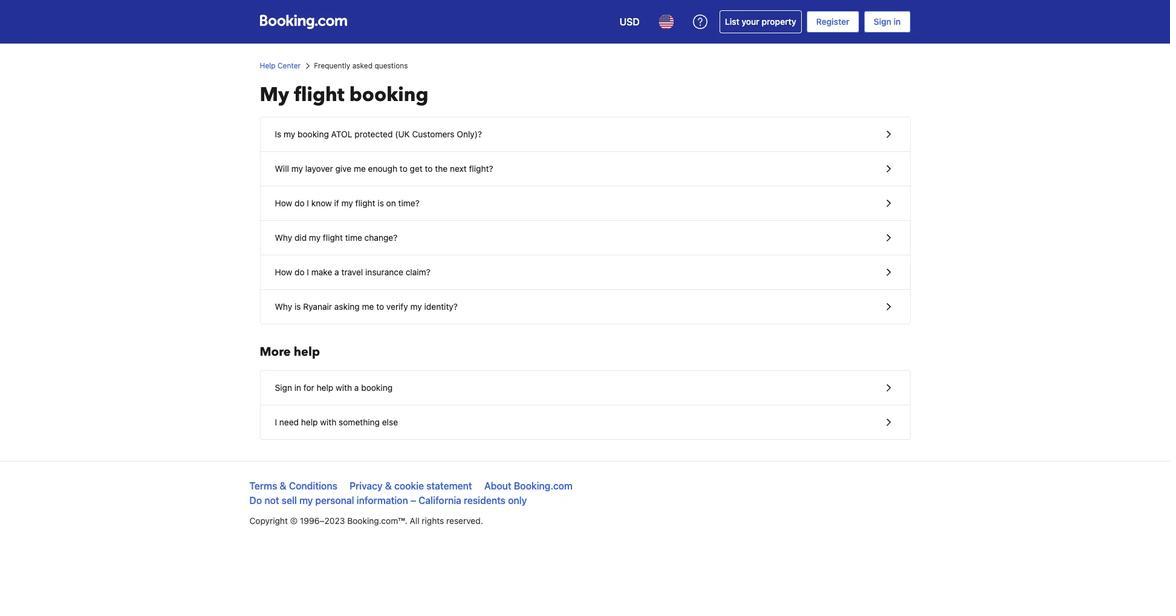 Task type: locate. For each thing, give the bounding box(es) containing it.
will my layover give me enough to get to the next flight?
[[275, 163, 493, 174]]

1 & from the left
[[280, 480, 287, 491]]

need
[[279, 417, 299, 427]]

do inside 'button'
[[295, 267, 305, 277]]

0 vertical spatial sign
[[874, 16, 892, 27]]

list
[[725, 16, 740, 27]]

1 vertical spatial a
[[355, 382, 359, 393]]

statement
[[427, 480, 472, 491]]

me
[[354, 163, 366, 174], [362, 301, 374, 312]]

how inside button
[[275, 198, 292, 208]]

0 vertical spatial me
[[354, 163, 366, 174]]

is
[[275, 129, 282, 139]]

why inside "button"
[[275, 232, 292, 243]]

2 how from the top
[[275, 267, 292, 277]]

to left get on the left
[[400, 163, 408, 174]]

help right need
[[301, 417, 318, 427]]

0 horizontal spatial sign
[[275, 382, 292, 393]]

know
[[312, 198, 332, 208]]

privacy & cookie statement
[[350, 480, 472, 491]]

my down conditions
[[300, 495, 313, 506]]

is my booking atol protected (uk customers only)?
[[275, 129, 482, 139]]

0 vertical spatial do
[[295, 198, 305, 208]]

my inside "button"
[[309, 232, 321, 243]]

my right will
[[292, 163, 303, 174]]

i left know
[[307, 198, 309, 208]]

why for why did my flight time change?
[[275, 232, 292, 243]]

i left need
[[275, 417, 277, 427]]

in inside 'link'
[[894, 16, 901, 27]]

booking down questions
[[350, 82, 429, 108]]

1 horizontal spatial a
[[355, 382, 359, 393]]

0 vertical spatial help
[[294, 344, 320, 360]]

next
[[450, 163, 467, 174]]

usd button
[[613, 7, 647, 36]]

to left "verify"
[[376, 301, 384, 312]]

in
[[894, 16, 901, 27], [295, 382, 301, 393]]

how
[[275, 198, 292, 208], [275, 267, 292, 277]]

with inside button
[[336, 382, 352, 393]]

1 vertical spatial with
[[320, 417, 337, 427]]

i
[[307, 198, 309, 208], [307, 267, 309, 277], [275, 417, 277, 427]]

more help
[[260, 344, 320, 360]]

verify
[[387, 301, 408, 312]]

1 vertical spatial why
[[275, 301, 292, 312]]

0 vertical spatial why
[[275, 232, 292, 243]]

sign
[[874, 16, 892, 27], [275, 382, 292, 393]]

1 horizontal spatial sign
[[874, 16, 892, 27]]

do inside button
[[295, 198, 305, 208]]

1 vertical spatial do
[[295, 267, 305, 277]]

will
[[275, 163, 289, 174]]

1 horizontal spatial &
[[385, 480, 392, 491]]

0 horizontal spatial &
[[280, 480, 287, 491]]

booking left the 'atol'
[[298, 129, 329, 139]]

1 vertical spatial how
[[275, 267, 292, 277]]

0 vertical spatial i
[[307, 198, 309, 208]]

why inside button
[[275, 301, 292, 312]]

i need help with something else
[[275, 417, 398, 427]]

0 horizontal spatial in
[[295, 382, 301, 393]]

why did my flight time change? button
[[260, 221, 910, 255]]

in inside button
[[295, 382, 301, 393]]

0 horizontal spatial a
[[335, 267, 339, 277]]

i inside 'button'
[[307, 267, 309, 277]]

my right did
[[309, 232, 321, 243]]

in for sign in for help with a booking
[[295, 382, 301, 393]]

0 vertical spatial with
[[336, 382, 352, 393]]

1 vertical spatial booking
[[298, 129, 329, 139]]

to
[[400, 163, 408, 174], [425, 163, 433, 174], [376, 301, 384, 312]]

i left make
[[307, 267, 309, 277]]

with right for
[[336, 382, 352, 393]]

booking
[[350, 82, 429, 108], [298, 129, 329, 139], [361, 382, 393, 393]]

1 why from the top
[[275, 232, 292, 243]]

get
[[410, 163, 423, 174]]

center
[[278, 61, 301, 70]]

sign left for
[[275, 382, 292, 393]]

0 horizontal spatial to
[[376, 301, 384, 312]]

cookie
[[395, 480, 424, 491]]

conditions
[[289, 480, 338, 491]]

sign inside button
[[275, 382, 292, 393]]

register
[[817, 16, 850, 27]]

my right "verify"
[[411, 301, 422, 312]]

flight left time in the top left of the page
[[323, 232, 343, 243]]

help center button
[[260, 61, 301, 71]]

2 & from the left
[[385, 480, 392, 491]]

terms & conditions
[[250, 480, 338, 491]]

for
[[304, 382, 315, 393]]

do for know
[[295, 198, 305, 208]]

travel
[[342, 267, 363, 277]]

do
[[295, 198, 305, 208], [295, 267, 305, 277]]

0 vertical spatial in
[[894, 16, 901, 27]]

me inside will my layover give me enough to get to the next flight? button
[[354, 163, 366, 174]]

copyright © 1996–2023 booking.com™. all rights reserved.
[[250, 516, 483, 526]]

why is ryanair asking me to verify my identity?
[[275, 301, 458, 312]]

do
[[250, 495, 262, 506]]

asked
[[353, 61, 373, 70]]

0 vertical spatial is
[[378, 198, 384, 208]]

me right give
[[354, 163, 366, 174]]

more
[[260, 344, 291, 360]]

a up something
[[355, 382, 359, 393]]

give
[[336, 163, 352, 174]]

sign in
[[874, 16, 901, 27]]

identity?
[[425, 301, 458, 312]]

i need help with something else button
[[260, 405, 910, 439]]

& for privacy
[[385, 480, 392, 491]]

1 horizontal spatial is
[[378, 198, 384, 208]]

is left ryanair
[[295, 301, 301, 312]]

flight
[[294, 82, 345, 108], [356, 198, 376, 208], [323, 232, 343, 243]]

&
[[280, 480, 287, 491], [385, 480, 392, 491]]

is left on
[[378, 198, 384, 208]]

–
[[411, 495, 416, 506]]

sign inside 'link'
[[874, 16, 892, 27]]

2 why from the top
[[275, 301, 292, 312]]

1 vertical spatial me
[[362, 301, 374, 312]]

help right for
[[317, 382, 334, 393]]

& up do not sell my personal information – california residents only link
[[385, 480, 392, 491]]

usd
[[620, 16, 640, 27]]

how for how do i make a travel insurance claim?
[[275, 267, 292, 277]]

flight down frequently
[[294, 82, 345, 108]]

2 do from the top
[[295, 267, 305, 277]]

how down will
[[275, 198, 292, 208]]

frequently
[[314, 61, 351, 70]]

ryanair
[[303, 301, 332, 312]]

with left something
[[320, 417, 337, 427]]

do left make
[[295, 267, 305, 277]]

to left the the
[[425, 163, 433, 174]]

why left ryanair
[[275, 301, 292, 312]]

is
[[378, 198, 384, 208], [295, 301, 301, 312]]

help
[[294, 344, 320, 360], [317, 382, 334, 393], [301, 417, 318, 427]]

booking inside button
[[298, 129, 329, 139]]

my right "is"
[[284, 129, 295, 139]]

sign right register at the top right of the page
[[874, 16, 892, 27]]

0 vertical spatial booking
[[350, 82, 429, 108]]

booking.com™.
[[347, 516, 408, 526]]

flight left on
[[356, 198, 376, 208]]

do left know
[[295, 198, 305, 208]]

how do i make a travel insurance claim? button
[[260, 255, 910, 290]]

how inside 'button'
[[275, 267, 292, 277]]

0 vertical spatial how
[[275, 198, 292, 208]]

1 vertical spatial sign
[[275, 382, 292, 393]]

a right make
[[335, 267, 339, 277]]

2 horizontal spatial to
[[425, 163, 433, 174]]

booking up else
[[361, 382, 393, 393]]

1 vertical spatial in
[[295, 382, 301, 393]]

1 horizontal spatial in
[[894, 16, 901, 27]]

why left did
[[275, 232, 292, 243]]

me for give
[[354, 163, 366, 174]]

1 how from the top
[[275, 198, 292, 208]]

me inside the why is ryanair asking me to verify my identity? button
[[362, 301, 374, 312]]

2 vertical spatial help
[[301, 417, 318, 427]]

me right the asking
[[362, 301, 374, 312]]

why
[[275, 232, 292, 243], [275, 301, 292, 312]]

a inside sign in for help with a booking link
[[355, 382, 359, 393]]

rights
[[422, 516, 444, 526]]

privacy & cookie statement link
[[350, 480, 472, 491]]

how left make
[[275, 267, 292, 277]]

with
[[336, 382, 352, 393], [320, 417, 337, 427]]

help right more
[[294, 344, 320, 360]]

2 vertical spatial flight
[[323, 232, 343, 243]]

a inside how do i make a travel insurance claim? 'button'
[[335, 267, 339, 277]]

0 vertical spatial a
[[335, 267, 339, 277]]

residents
[[464, 495, 506, 506]]

on
[[386, 198, 396, 208]]

1 vertical spatial help
[[317, 382, 334, 393]]

1 do from the top
[[295, 198, 305, 208]]

how do i know if my flight is on time?
[[275, 198, 420, 208]]

to inside button
[[376, 301, 384, 312]]

1 vertical spatial flight
[[356, 198, 376, 208]]

2 vertical spatial booking
[[361, 382, 393, 393]]

1 vertical spatial is
[[295, 301, 301, 312]]

1 vertical spatial i
[[307, 267, 309, 277]]

& up sell
[[280, 480, 287, 491]]

flight?
[[469, 163, 493, 174]]

why did my flight time change?
[[275, 232, 398, 243]]



Task type: vqa. For each thing, say whether or not it's contained in the screenshot.
charging
no



Task type: describe. For each thing, give the bounding box(es) containing it.
help inside button
[[301, 417, 318, 427]]

reserved.
[[447, 516, 483, 526]]

do not sell my personal information – california residents only link
[[250, 495, 527, 506]]

why is ryanair asking me to verify my identity? button
[[260, 290, 910, 324]]

claim?
[[406, 267, 431, 277]]

booking.com online hotel reservations image
[[260, 15, 347, 29]]

i for make
[[307, 267, 309, 277]]

do for make
[[295, 267, 305, 277]]

sign for sign in
[[874, 16, 892, 27]]

will my layover give me enough to get to the next flight? button
[[260, 152, 910, 186]]

questions
[[375, 61, 408, 70]]

time?
[[399, 198, 420, 208]]

my right if
[[342, 198, 353, 208]]

else
[[382, 417, 398, 427]]

terms
[[250, 480, 277, 491]]

me for asking
[[362, 301, 374, 312]]

how do i make a travel insurance claim?
[[275, 267, 431, 277]]

enough
[[368, 163, 398, 174]]

terms & conditions link
[[250, 480, 338, 491]]

with inside button
[[320, 417, 337, 427]]

make
[[312, 267, 332, 277]]

not
[[265, 495, 279, 506]]

& for terms
[[280, 480, 287, 491]]

help
[[260, 61, 276, 70]]

list your property
[[725, 16, 797, 27]]

property
[[762, 16, 797, 27]]

©
[[290, 516, 298, 526]]

booking for my
[[298, 129, 329, 139]]

1 horizontal spatial to
[[400, 163, 408, 174]]

asking
[[335, 301, 360, 312]]

booking for flight
[[350, 82, 429, 108]]

atol
[[331, 129, 353, 139]]

sign in for help with a booking
[[275, 382, 393, 393]]

2 vertical spatial i
[[275, 417, 277, 427]]

my inside button
[[292, 163, 303, 174]]

change?
[[365, 232, 398, 243]]

did
[[295, 232, 307, 243]]

about booking.com link
[[485, 480, 573, 491]]

flight inside "button"
[[323, 232, 343, 243]]

time
[[345, 232, 362, 243]]

booking inside button
[[361, 382, 393, 393]]

if
[[334, 198, 339, 208]]

list your property link
[[720, 10, 802, 33]]

about
[[485, 480, 512, 491]]

insurance
[[366, 267, 404, 277]]

information
[[357, 495, 408, 506]]

sign in for help with a booking link
[[260, 371, 910, 405]]

my
[[260, 82, 289, 108]]

0 vertical spatial flight
[[294, 82, 345, 108]]

how for how do i know if my flight is on time?
[[275, 198, 292, 208]]

only)?
[[457, 129, 482, 139]]

(uk
[[395, 129, 410, 139]]

in for sign in
[[894, 16, 901, 27]]

customers
[[412, 129, 455, 139]]

sign in link
[[865, 11, 911, 33]]

how do i know if my flight is on time? button
[[260, 186, 910, 221]]

protected
[[355, 129, 393, 139]]

personal
[[316, 495, 354, 506]]

help inside button
[[317, 382, 334, 393]]

my inside about booking.com do not sell my personal information – california residents only
[[300, 495, 313, 506]]

only
[[508, 495, 527, 506]]

all
[[410, 516, 420, 526]]

flight inside button
[[356, 198, 376, 208]]

something
[[339, 417, 380, 427]]

copyright
[[250, 516, 288, 526]]

0 horizontal spatial is
[[295, 301, 301, 312]]

layover
[[305, 163, 333, 174]]

about booking.com do not sell my personal information – california residents only
[[250, 480, 573, 506]]

sign in for help with a booking button
[[260, 371, 910, 405]]

privacy
[[350, 480, 383, 491]]

1996–2023
[[300, 516, 345, 526]]

why for why is ryanair asking me to verify my identity?
[[275, 301, 292, 312]]

sign for sign in for help with a booking
[[275, 382, 292, 393]]

california
[[419, 495, 462, 506]]

my flight booking
[[260, 82, 429, 108]]

the
[[435, 163, 448, 174]]

help center
[[260, 61, 301, 70]]

register link
[[807, 11, 860, 33]]

booking.com
[[514, 480, 573, 491]]

sell
[[282, 495, 297, 506]]

your
[[742, 16, 760, 27]]

frequently asked questions
[[314, 61, 408, 70]]

i for know
[[307, 198, 309, 208]]



